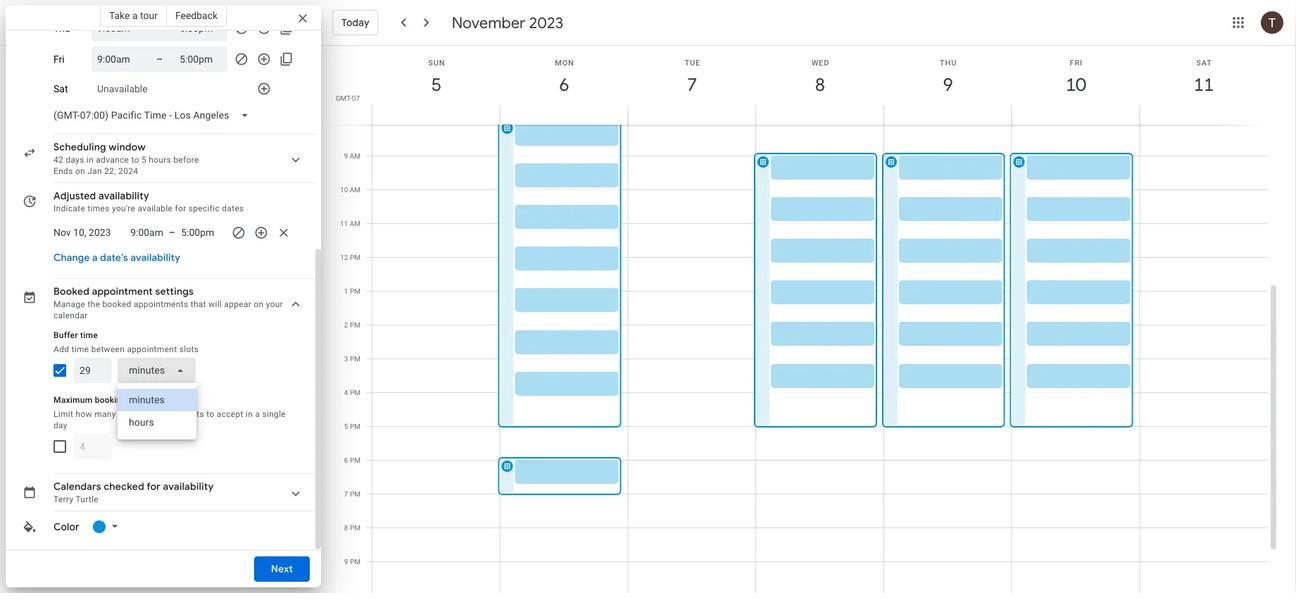 Task type: describe. For each thing, give the bounding box(es) containing it.
Buffer time number field
[[80, 358, 106, 383]]

single
[[262, 409, 286, 419]]

sunday, november 5 element
[[420, 68, 453, 101]]

Date text field
[[54, 224, 111, 241]]

8 pm
[[344, 524, 361, 532]]

10 column header
[[1012, 46, 1141, 125]]

22,
[[104, 166, 116, 176]]

scheduling
[[54, 141, 106, 154]]

7 pm
[[344, 490, 361, 498]]

adjusted
[[54, 189, 96, 202]]

07
[[352, 94, 360, 102]]

color
[[54, 521, 80, 533]]

8 for 8 pm
[[344, 524, 348, 532]]

pm for 2 pm
[[350, 321, 361, 329]]

0 horizontal spatial 11
[[340, 219, 348, 228]]

thu for thu 9
[[940, 58, 957, 67]]

9 column header
[[884, 46, 1013, 125]]

calendars checked for availability terry turtle
[[54, 480, 214, 504]]

a for change
[[92, 251, 98, 264]]

sat 11
[[1194, 58, 1214, 96]]

12
[[340, 253, 348, 262]]

terry
[[54, 494, 74, 504]]

pm for 6 pm
[[350, 456, 361, 465]]

next
[[271, 563, 293, 576]]

booked inside booked appointment settings manage the booked appointments that will appear on your calendar
[[102, 299, 132, 309]]

0 horizontal spatial 6
[[344, 456, 348, 465]]

0 vertical spatial day
[[148, 395, 162, 405]]

change a date's availability
[[54, 251, 180, 264]]

will
[[209, 299, 222, 309]]

a inside maximum bookings per day limit how many booked appointments to accept in a single day
[[255, 409, 260, 419]]

you're
[[112, 204, 135, 213]]

1 vertical spatial day
[[54, 421, 67, 430]]

wed
[[812, 58, 830, 67]]

many
[[94, 409, 116, 419]]

11 inside 11 column header
[[1194, 73, 1214, 96]]

booked appointment settings manage the booked appointments that will appear on your calendar
[[54, 285, 283, 321]]

pm for 9 pm
[[350, 558, 361, 566]]

friday, november 10 element
[[1060, 68, 1093, 101]]

adjusted availability indicate times you're available for specific dates
[[54, 189, 244, 213]]

before
[[174, 155, 199, 165]]

fri 10
[[1066, 58, 1086, 96]]

ends
[[54, 166, 73, 176]]

wednesday, november 8 element
[[804, 68, 837, 101]]

2 vertical spatial –
[[169, 227, 176, 238]]

End time on Fridays text field
[[180, 51, 222, 68]]

today button
[[332, 6, 379, 39]]

tue
[[685, 58, 701, 67]]

booked
[[54, 285, 90, 298]]

thu 9
[[940, 58, 957, 96]]

End time on Thursdays text field
[[180, 20, 222, 37]]

november 2023
[[452, 13, 564, 32]]

mon
[[555, 58, 575, 67]]

1 vertical spatial time
[[72, 344, 89, 354]]

appear
[[224, 299, 252, 309]]

am for 8 am
[[350, 118, 361, 126]]

thursday, november 9 element
[[932, 68, 965, 101]]

a for take
[[132, 10, 138, 21]]

settings
[[155, 285, 194, 298]]

0 vertical spatial time
[[80, 330, 98, 340]]

sun 5
[[428, 58, 445, 96]]

slots
[[179, 344, 199, 354]]

window
[[109, 141, 146, 154]]

for inside adjusted availability indicate times you're available for specific dates
[[175, 204, 186, 213]]

change
[[54, 251, 90, 264]]

specific
[[189, 204, 220, 213]]

4 pm
[[344, 388, 361, 397]]

unavailable
[[97, 83, 148, 95]]

to inside scheduling window 42 days in advance to 5 hours before ends on jan 22, 2024
[[131, 155, 139, 165]]

10 am
[[340, 186, 361, 194]]

8 am
[[344, 118, 361, 126]]

2
[[344, 321, 348, 329]]

to inside maximum bookings per day limit how many booked appointments to accept in a single day
[[207, 409, 215, 419]]

change a date's availability button
[[48, 245, 186, 270]]

fri for fri 10
[[1070, 58, 1083, 67]]

bookings
[[95, 395, 131, 405]]

2 vertical spatial 5
[[344, 422, 348, 431]]

pm for 12 pm
[[350, 253, 361, 262]]

dates
[[222, 204, 244, 213]]

saturday, november 11 element
[[1188, 68, 1221, 101]]

grid containing 5
[[327, 46, 1280, 593]]

calendars
[[54, 480, 101, 493]]

between
[[91, 344, 125, 354]]

buffer
[[54, 330, 78, 340]]

sun
[[428, 58, 445, 67]]

Start time text field
[[124, 224, 163, 241]]

in inside maximum bookings per day limit how many booked appointments to accept in a single day
[[246, 409, 253, 419]]

12 pm
[[340, 253, 361, 262]]

maximum bookings per day limit how many booked appointments to accept in a single day
[[54, 395, 286, 430]]

9 inside thu 9
[[943, 73, 953, 96]]

monday, november 6 element
[[548, 68, 581, 101]]

pm for 4 pm
[[350, 388, 361, 397]]

next button
[[254, 552, 310, 586]]

add
[[54, 344, 69, 354]]

feedback
[[175, 10, 218, 21]]

6 pm
[[344, 456, 361, 465]]

availability for for
[[163, 480, 214, 493]]

Start time on Thursdays text field
[[97, 20, 139, 37]]

fri for fri
[[54, 53, 65, 65]]

that
[[191, 299, 206, 309]]

pm for 8 pm
[[350, 524, 361, 532]]

tour
[[140, 10, 158, 21]]

2023
[[529, 13, 564, 32]]

gmt-07
[[336, 94, 360, 102]]

pm for 5 pm
[[350, 422, 361, 431]]

turtle
[[76, 494, 99, 504]]

your
[[266, 299, 283, 309]]

9 am
[[344, 152, 361, 160]]

End time text field
[[181, 224, 221, 241]]

1 pm
[[344, 287, 361, 296]]

am for 9 am
[[350, 152, 361, 160]]



Task type: locate. For each thing, give the bounding box(es) containing it.
2 vertical spatial availability
[[163, 480, 214, 493]]

for right checked
[[147, 480, 161, 493]]

pm down 5 pm
[[350, 456, 361, 465]]

0 horizontal spatial a
[[92, 251, 98, 264]]

thu inside 9 column header
[[940, 58, 957, 67]]

booked right 'the'
[[102, 299, 132, 309]]

tuesday, november 7 element
[[676, 68, 709, 101]]

2 am from the top
[[350, 152, 361, 160]]

0 horizontal spatial sat
[[54, 83, 68, 95]]

0 vertical spatial appointment
[[92, 285, 153, 298]]

6 column header
[[500, 46, 629, 125]]

11 column header
[[1140, 46, 1269, 125]]

1 vertical spatial 6
[[344, 456, 348, 465]]

1 vertical spatial 7
[[344, 490, 348, 498]]

0 vertical spatial booked
[[102, 299, 132, 309]]

the
[[88, 299, 100, 309]]

thu
[[54, 22, 70, 34], [940, 58, 957, 67]]

sat inside sat 11
[[1197, 58, 1213, 67]]

7 inside the tue 7
[[687, 73, 697, 96]]

1 vertical spatial thu
[[940, 58, 957, 67]]

for
[[175, 204, 186, 213], [147, 480, 161, 493]]

5 inside scheduling window 42 days in advance to 5 hours before ends on jan 22, 2024
[[142, 155, 147, 165]]

0 vertical spatial in
[[87, 155, 94, 165]]

appointment
[[92, 285, 153, 298], [127, 344, 177, 354]]

11 am
[[340, 219, 361, 228]]

to
[[131, 155, 139, 165], [207, 409, 215, 419]]

on left your
[[254, 299, 264, 309]]

2 pm from the top
[[350, 287, 361, 296]]

0 horizontal spatial 7
[[344, 490, 348, 498]]

0 horizontal spatial on
[[75, 166, 85, 176]]

9 pm from the top
[[350, 524, 361, 532]]

appointments down settings
[[134, 299, 188, 309]]

4
[[344, 388, 348, 397]]

days
[[66, 155, 84, 165]]

5 down sun
[[431, 73, 441, 96]]

1 vertical spatial 10
[[340, 186, 348, 194]]

5 down 4
[[344, 422, 348, 431]]

8 pm from the top
[[350, 490, 361, 498]]

6 inside mon 6
[[559, 73, 569, 96]]

day down limit
[[54, 421, 67, 430]]

1 vertical spatial availability
[[131, 251, 180, 264]]

0 horizontal spatial day
[[54, 421, 67, 430]]

on inside scheduling window 42 days in advance to 5 hours before ends on jan 22, 2024
[[75, 166, 85, 176]]

6 pm from the top
[[350, 422, 361, 431]]

0 vertical spatial 6
[[559, 73, 569, 96]]

manage
[[54, 299, 85, 309]]

time right buffer
[[80, 330, 98, 340]]

0 horizontal spatial 10
[[340, 186, 348, 194]]

appointment inside booked appointment settings manage the booked appointments that will appear on your calendar
[[92, 285, 153, 298]]

1 option from the top
[[118, 389, 197, 411]]

1 vertical spatial –
[[156, 53, 163, 65]]

7 pm from the top
[[350, 456, 361, 465]]

am down 07
[[350, 118, 361, 126]]

1 vertical spatial sat
[[54, 83, 68, 95]]

2 vertical spatial 9
[[344, 558, 348, 566]]

to left accept
[[207, 409, 215, 419]]

sat for sat 11
[[1197, 58, 1213, 67]]

in inside scheduling window 42 days in advance to 5 hours before ends on jan 22, 2024
[[87, 155, 94, 165]]

1 vertical spatial booked
[[118, 409, 147, 419]]

1 vertical spatial 8
[[344, 118, 348, 126]]

1 vertical spatial a
[[92, 251, 98, 264]]

option
[[118, 389, 197, 411], [118, 411, 197, 434]]

maximum
[[54, 395, 93, 405]]

Maximum bookings per day number field
[[80, 434, 106, 459]]

wed 8
[[812, 58, 830, 96]]

am up 12 pm
[[350, 219, 361, 228]]

– down tour
[[156, 22, 163, 34]]

1 horizontal spatial 5
[[344, 422, 348, 431]]

take a tour button
[[100, 4, 167, 27]]

pm for 3 pm
[[350, 355, 361, 363]]

am
[[350, 118, 361, 126], [350, 152, 361, 160], [350, 186, 361, 194], [350, 219, 361, 228]]

a left tour
[[132, 10, 138, 21]]

1 horizontal spatial day
[[148, 395, 162, 405]]

None field
[[48, 103, 260, 128], [118, 358, 196, 383], [48, 103, 260, 128], [118, 358, 196, 383]]

pm down 8 pm
[[350, 558, 361, 566]]

fri left start time on fridays "text field"
[[54, 53, 65, 65]]

tue 7
[[685, 58, 701, 96]]

pm for 1 pm
[[350, 287, 361, 296]]

– right start time on fridays "text field"
[[156, 53, 163, 65]]

1 vertical spatial appointment
[[127, 344, 177, 354]]

1 vertical spatial 9
[[344, 152, 348, 160]]

0 horizontal spatial thu
[[54, 22, 70, 34]]

1 horizontal spatial on
[[254, 299, 264, 309]]

am for 10 am
[[350, 186, 361, 194]]

sat up saturday, november 11 element
[[1197, 58, 1213, 67]]

– for thu
[[156, 22, 163, 34]]

0 vertical spatial on
[[75, 166, 85, 176]]

0 horizontal spatial in
[[87, 155, 94, 165]]

appointment left slots
[[127, 344, 177, 354]]

on inside booked appointment settings manage the booked appointments that will appear on your calendar
[[254, 299, 264, 309]]

8 down gmt-07
[[344, 118, 348, 126]]

take a tour
[[109, 10, 158, 21]]

booked down per
[[118, 409, 147, 419]]

in up jan
[[87, 155, 94, 165]]

time
[[80, 330, 98, 340], [72, 344, 89, 354]]

4 am from the top
[[350, 219, 361, 228]]

2 option from the top
[[118, 411, 197, 434]]

sat up scheduling
[[54, 83, 68, 95]]

availability right checked
[[163, 480, 214, 493]]

thu up thursday, november 9 element
[[940, 58, 957, 67]]

1 horizontal spatial 10
[[1066, 73, 1086, 96]]

4 pm from the top
[[350, 355, 361, 363]]

for inside calendars checked for availability terry turtle
[[147, 480, 161, 493]]

appointments inside maximum bookings per day limit how many booked appointments to accept in a single day
[[150, 409, 204, 419]]

date's
[[100, 251, 128, 264]]

2 horizontal spatial 5
[[431, 73, 441, 96]]

5 inside sun 5
[[431, 73, 441, 96]]

5 column header
[[372, 46, 501, 125]]

8 down the wed
[[815, 73, 825, 96]]

1 horizontal spatial to
[[207, 409, 215, 419]]

5 pm from the top
[[350, 388, 361, 397]]

9
[[943, 73, 953, 96], [344, 152, 348, 160], [344, 558, 348, 566]]

calendar
[[54, 311, 88, 321]]

availability inside button
[[131, 251, 180, 264]]

2 vertical spatial 8
[[344, 524, 348, 532]]

1 vertical spatial 5
[[142, 155, 147, 165]]

fri up friday, november 10 element
[[1070, 58, 1083, 67]]

0 horizontal spatial 5
[[142, 155, 147, 165]]

am down the 9 am
[[350, 186, 361, 194]]

0 vertical spatial thu
[[54, 22, 70, 34]]

appointments left accept
[[150, 409, 204, 419]]

42
[[54, 155, 63, 165]]

0 vertical spatial availability
[[99, 189, 149, 202]]

1 horizontal spatial a
[[132, 10, 138, 21]]

appointment inside buffer time add time between appointment slots
[[127, 344, 177, 354]]

a
[[132, 10, 138, 21], [92, 251, 98, 264], [255, 409, 260, 419]]

2 horizontal spatial a
[[255, 409, 260, 419]]

thu for thu
[[54, 22, 70, 34]]

0 vertical spatial 8
[[815, 73, 825, 96]]

2024
[[118, 166, 138, 176]]

0 horizontal spatial to
[[131, 155, 139, 165]]

accept
[[217, 409, 244, 419]]

1 am from the top
[[350, 118, 361, 126]]

availability down the start time 'text field'
[[131, 251, 180, 264]]

buffer time add time between appointment slots
[[54, 330, 199, 354]]

thu left start time on thursdays text field
[[54, 22, 70, 34]]

0 vertical spatial 9
[[943, 73, 953, 96]]

1 vertical spatial appointments
[[150, 409, 204, 419]]

availability up you're
[[99, 189, 149, 202]]

unit of time selection list box
[[118, 383, 197, 440]]

3 am from the top
[[350, 186, 361, 194]]

today
[[342, 16, 370, 29]]

time right add
[[72, 344, 89, 354]]

sat for sat
[[54, 83, 68, 95]]

8 column header
[[756, 46, 885, 125]]

0 vertical spatial 10
[[1066, 73, 1086, 96]]

9 pm
[[344, 558, 361, 566]]

in right accept
[[246, 409, 253, 419]]

0 vertical spatial to
[[131, 155, 139, 165]]

a left single
[[255, 409, 260, 419]]

0 vertical spatial for
[[175, 204, 186, 213]]

available
[[138, 204, 173, 213]]

1 horizontal spatial 6
[[559, 73, 569, 96]]

1 horizontal spatial 7
[[687, 73, 697, 96]]

7
[[687, 73, 697, 96], [344, 490, 348, 498]]

mon 6
[[555, 58, 575, 96]]

7 down tue
[[687, 73, 697, 96]]

booked inside maximum bookings per day limit how many booked appointments to accept in a single day
[[118, 409, 147, 419]]

pm up 9 pm
[[350, 524, 361, 532]]

0 horizontal spatial fri
[[54, 53, 65, 65]]

am for 11 am
[[350, 219, 361, 228]]

2 pm
[[344, 321, 361, 329]]

on
[[75, 166, 85, 176], [254, 299, 264, 309]]

– for fri
[[156, 53, 163, 65]]

fri
[[54, 53, 65, 65], [1070, 58, 1083, 67]]

5 left hours
[[142, 155, 147, 165]]

11
[[1194, 73, 1214, 96], [340, 219, 348, 228]]

day right per
[[148, 395, 162, 405]]

grid
[[327, 46, 1280, 593]]

a left date's in the top of the page
[[92, 251, 98, 264]]

for left the specific
[[175, 204, 186, 213]]

8 inside wed 8
[[815, 73, 825, 96]]

pm for 7 pm
[[350, 490, 361, 498]]

1 vertical spatial for
[[147, 480, 161, 493]]

1 vertical spatial on
[[254, 299, 264, 309]]

9 for 9 pm
[[344, 558, 348, 566]]

pm right 4
[[350, 388, 361, 397]]

am down 8 am
[[350, 152, 361, 160]]

7 down 6 pm
[[344, 490, 348, 498]]

3 pm from the top
[[350, 321, 361, 329]]

Start time on Fridays text field
[[97, 51, 139, 68]]

6 up 7 pm
[[344, 456, 348, 465]]

availability
[[99, 189, 149, 202], [131, 251, 180, 264], [163, 480, 214, 493]]

6 down mon
[[559, 73, 569, 96]]

0 vertical spatial –
[[156, 22, 163, 34]]

1 vertical spatial 11
[[340, 219, 348, 228]]

in
[[87, 155, 94, 165], [246, 409, 253, 419]]

3 pm
[[344, 355, 361, 363]]

8 up 9 pm
[[344, 524, 348, 532]]

availability inside adjusted availability indicate times you're available for specific dates
[[99, 189, 149, 202]]

1 horizontal spatial thu
[[940, 58, 957, 67]]

0 vertical spatial sat
[[1197, 58, 1213, 67]]

option right many
[[118, 389, 197, 411]]

0 vertical spatial a
[[132, 10, 138, 21]]

1 vertical spatial in
[[246, 409, 253, 419]]

1 pm from the top
[[350, 253, 361, 262]]

limit
[[54, 409, 73, 419]]

times
[[88, 204, 110, 213]]

advance
[[96, 155, 129, 165]]

how
[[76, 409, 92, 419]]

availability inside calendars checked for availability terry turtle
[[163, 480, 214, 493]]

3
[[344, 355, 348, 363]]

0 vertical spatial appointments
[[134, 299, 188, 309]]

on down days
[[75, 166, 85, 176]]

9 for 9 am
[[344, 152, 348, 160]]

10 pm from the top
[[350, 558, 361, 566]]

pm down 6 pm
[[350, 490, 361, 498]]

7 column header
[[628, 46, 757, 125]]

fri inside fri 10
[[1070, 58, 1083, 67]]

feedback button
[[167, 4, 227, 27]]

1 horizontal spatial 11
[[1194, 73, 1214, 96]]

pm right the 3
[[350, 355, 361, 363]]

appointment up 'the'
[[92, 285, 153, 298]]

per
[[133, 395, 146, 405]]

– left 'end time' text box at the top left of the page
[[169, 227, 176, 238]]

november
[[452, 13, 526, 32]]

to up 2024
[[131, 155, 139, 165]]

jan
[[87, 166, 102, 176]]

0 vertical spatial 11
[[1194, 73, 1214, 96]]

1
[[344, 287, 348, 296]]

indicate
[[54, 204, 85, 213]]

booked
[[102, 299, 132, 309], [118, 409, 147, 419]]

availability for date's
[[131, 251, 180, 264]]

pm right 1
[[350, 287, 361, 296]]

pm
[[350, 253, 361, 262], [350, 287, 361, 296], [350, 321, 361, 329], [350, 355, 361, 363], [350, 388, 361, 397], [350, 422, 361, 431], [350, 456, 361, 465], [350, 490, 361, 498], [350, 524, 361, 532], [350, 558, 361, 566]]

8 for 8 am
[[344, 118, 348, 126]]

5 pm
[[344, 422, 361, 431]]

0 vertical spatial 5
[[431, 73, 441, 96]]

appointments
[[134, 299, 188, 309], [150, 409, 204, 419]]

sat
[[1197, 58, 1213, 67], [54, 83, 68, 95]]

hours
[[149, 155, 171, 165]]

1 vertical spatial to
[[207, 409, 215, 419]]

0 horizontal spatial for
[[147, 480, 161, 493]]

1 horizontal spatial in
[[246, 409, 253, 419]]

2 vertical spatial a
[[255, 409, 260, 419]]

checked
[[104, 480, 144, 493]]

0 vertical spatial 7
[[687, 73, 697, 96]]

scheduling window 42 days in advance to 5 hours before ends on jan 22, 2024
[[54, 141, 199, 176]]

1 horizontal spatial sat
[[1197, 58, 1213, 67]]

pm right 12
[[350, 253, 361, 262]]

10 inside 10 column header
[[1066, 73, 1086, 96]]

option down per
[[118, 411, 197, 434]]

1 horizontal spatial for
[[175, 204, 186, 213]]

appointments inside booked appointment settings manage the booked appointments that will appear on your calendar
[[134, 299, 188, 309]]

pm right 2
[[350, 321, 361, 329]]

6
[[559, 73, 569, 96], [344, 456, 348, 465]]

gmt-
[[336, 94, 352, 102]]

day
[[148, 395, 162, 405], [54, 421, 67, 430]]

1 horizontal spatial fri
[[1070, 58, 1083, 67]]

take
[[109, 10, 130, 21]]

pm up 6 pm
[[350, 422, 361, 431]]



Task type: vqa. For each thing, say whether or not it's contained in the screenshot.
Fri associated with Fri
yes



